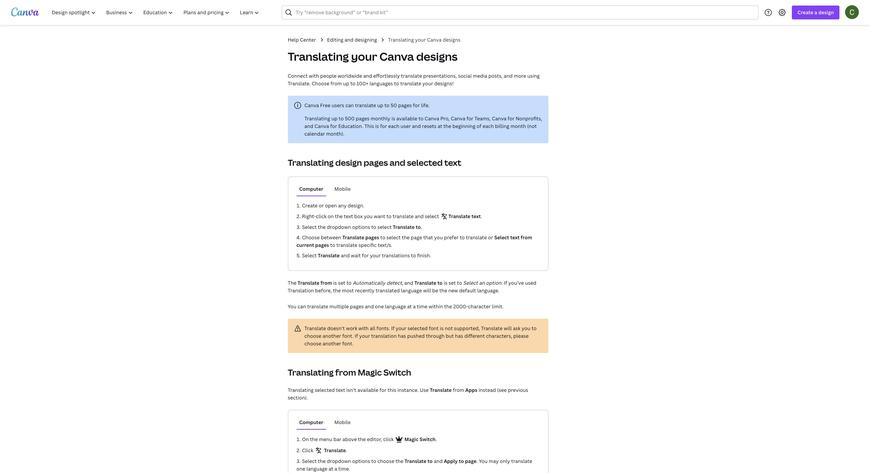 Task type: locate. For each thing, give the bounding box(es) containing it.
select inside select text from current pages
[[494, 234, 509, 241]]

1 options from the top
[[352, 224, 370, 231]]

languages
[[370, 80, 393, 87]]

translate
[[401, 73, 422, 79], [400, 80, 421, 87], [355, 102, 376, 109], [393, 213, 414, 220], [466, 234, 487, 241], [336, 242, 357, 249], [307, 304, 328, 310], [511, 459, 532, 465]]

1 horizontal spatial if
[[391, 325, 395, 332]]

up inside translating up to 500 pages monthly is available to canva pro, canva for teams, canva for nonprofits, and canva for education. this is for each user and resets at the beginning of each billing month (not calendar month).
[[331, 115, 338, 122]]

translate down bar
[[324, 448, 346, 454]]

2 vertical spatial language
[[306, 466, 327, 473]]

1 vertical spatial designs
[[416, 49, 458, 64]]

detect
[[387, 280, 402, 287]]

1 horizontal spatial magic
[[404, 437, 418, 443]]

mobile for any
[[334, 186, 351, 192]]

0 vertical spatial or
[[319, 203, 324, 209]]

font
[[429, 325, 439, 332]]

0 vertical spatial design
[[818, 9, 834, 16]]

one inside '. you may only translate one language at a time.'
[[296, 466, 305, 473]]

create for create a design
[[798, 9, 813, 16]]

page left that
[[411, 234, 422, 241]]

designs!
[[434, 80, 454, 87]]

at down pro,
[[438, 123, 442, 130]]

click left 'on' on the left of page
[[316, 213, 327, 220]]

text/s.
[[378, 242, 392, 249]]

0 horizontal spatial set
[[338, 280, 345, 287]]

characters,
[[486, 333, 512, 340]]

menu
[[319, 437, 332, 443]]

create a design
[[798, 9, 834, 16]]

0 vertical spatial another
[[323, 333, 341, 340]]

1 computer from the top
[[299, 186, 323, 192]]

the
[[288, 280, 296, 287]]

is inside translate doesn't work with all fonts. if your selected font is not supported, translate will ask you to choose another font. if your translation has pushed through but has different characters, please choose another font.
[[440, 325, 444, 332]]

if right fonts.
[[391, 325, 395, 332]]

0 horizontal spatial each
[[388, 123, 399, 130]]

editing
[[327, 36, 343, 43]]

up up monthly
[[377, 102, 383, 109]]

nonprofits,
[[516, 115, 542, 122]]

top level navigation element
[[47, 6, 265, 19]]

1 horizontal spatial up
[[343, 80, 349, 87]]

2 computer button from the top
[[296, 416, 326, 430]]

each right of
[[483, 123, 494, 130]]

0 horizontal spatial you
[[288, 304, 296, 310]]

you down translation
[[288, 304, 296, 310]]

translating selected text isn't available for this instance. use translate from apps
[[288, 387, 477, 394]]

2 horizontal spatial a
[[815, 9, 817, 16]]

will left ask
[[504, 325, 512, 332]]

from inside connect with people worldwide and effortlessly translate presentations, social media posts, and more using translate. choose from up to 100+ languages to translate your designs!
[[331, 80, 342, 87]]

0 horizontal spatial page
[[411, 234, 422, 241]]

1 horizontal spatial available
[[396, 115, 417, 122]]

1 horizontal spatial page
[[465, 459, 477, 465]]

1 vertical spatial with
[[358, 325, 369, 332]]

translate right only
[[511, 459, 532, 465]]

2 vertical spatial you
[[522, 325, 530, 332]]

options down above
[[352, 459, 370, 465]]

language down translated
[[385, 304, 406, 310]]

translate right 'effortlessly'
[[401, 73, 422, 79]]

0 horizontal spatial can
[[298, 304, 306, 310]]

(not
[[527, 123, 537, 130]]

language
[[401, 288, 422, 294], [385, 304, 406, 310], [306, 466, 327, 473]]

up
[[343, 80, 349, 87], [377, 102, 383, 109], [331, 115, 338, 122]]

will left 'be'
[[423, 288, 431, 294]]

translate doesn't work with all fonts. if your selected font is not supported, translate will ask you to choose another font. if your translation has pushed through but has different characters, please choose another font.
[[304, 325, 537, 347]]

translate up prefer
[[449, 213, 470, 220]]

the translate from is set to automatically detect , and translate to is set to select an option.
[[288, 280, 503, 287]]

a inside dropdown button
[[815, 9, 817, 16]]

education.
[[338, 123, 363, 130]]

1 vertical spatial you
[[434, 234, 443, 241]]

available up user
[[396, 115, 417, 122]]

using
[[527, 73, 540, 79]]

language down the ","
[[401, 288, 422, 294]]

each left user
[[388, 123, 399, 130]]

1 vertical spatial create
[[302, 203, 318, 209]]

select up "text/s."
[[387, 234, 401, 241]]

dropdown
[[327, 224, 351, 231], [327, 459, 351, 465]]

translate down before,
[[307, 304, 328, 310]]

if left you've
[[504, 280, 507, 287]]

only
[[500, 459, 510, 465]]

set up most
[[338, 280, 345, 287]]

you left may
[[479, 459, 488, 465]]

0 vertical spatial you
[[288, 304, 296, 310]]

1 vertical spatial one
[[296, 466, 305, 473]]

2 horizontal spatial at
[[438, 123, 442, 130]]

options down box
[[352, 224, 370, 231]]

multiple
[[329, 304, 349, 310]]

0 vertical spatial mobile button
[[332, 183, 354, 196]]

teams,
[[475, 115, 491, 122]]

up down worldwide
[[343, 80, 349, 87]]

1 horizontal spatial can
[[345, 102, 354, 109]]

set up new
[[449, 280, 456, 287]]

1 vertical spatial mobile button
[[332, 416, 354, 430]]

used
[[525, 280, 536, 287]]

1 vertical spatial can
[[298, 304, 306, 310]]

has
[[398, 333, 406, 340], [455, 333, 463, 340]]

computer button
[[296, 183, 326, 196], [296, 416, 326, 430]]

select down want
[[377, 224, 392, 231]]

has left pushed
[[398, 333, 406, 340]]

0 horizontal spatial design
[[335, 157, 362, 168]]

2 vertical spatial up
[[331, 115, 338, 122]]

at left time. at the left of the page
[[329, 466, 333, 473]]

1 horizontal spatial at
[[407, 304, 412, 310]]

0 horizontal spatial if
[[355, 333, 358, 340]]

1 vertical spatial magic
[[404, 437, 418, 443]]

to up resets
[[419, 115, 424, 122]]

time
[[417, 304, 427, 310]]

1 dropdown from the top
[[327, 224, 351, 231]]

0 horizontal spatial a
[[334, 466, 337, 473]]

you right box
[[364, 213, 373, 220]]

0 horizontal spatial you
[[364, 213, 373, 220]]

1 vertical spatial up
[[377, 102, 383, 109]]

1 horizontal spatial set
[[449, 280, 456, 287]]

limit.
[[492, 304, 504, 310]]

0 vertical spatial font.
[[342, 333, 354, 340]]

supported,
[[454, 325, 480, 332]]

1 vertical spatial another
[[323, 341, 341, 347]]

design.
[[348, 203, 364, 209]]

1 vertical spatial you
[[479, 459, 488, 465]]

at left time
[[407, 304, 412, 310]]

to up new
[[457, 280, 462, 287]]

0 vertical spatial selected
[[407, 157, 443, 168]]

translate up to translate specific text/s.
[[342, 234, 364, 241]]

has right but
[[455, 333, 463, 340]]

2 another from the top
[[323, 341, 341, 347]]

1 vertical spatial font.
[[342, 341, 354, 347]]

1 horizontal spatial create
[[798, 9, 813, 16]]

0 vertical spatial available
[[396, 115, 417, 122]]

switch
[[384, 367, 411, 379], [420, 437, 436, 443]]

with left all in the bottom left of the page
[[358, 325, 369, 332]]

language down click
[[306, 466, 327, 473]]

0 vertical spatial create
[[798, 9, 813, 16]]

to right ask
[[532, 325, 537, 332]]

2 computer from the top
[[299, 420, 323, 426]]

translate up life.
[[400, 80, 421, 87]]

1 vertical spatial dropdown
[[327, 459, 351, 465]]

1 font. from the top
[[342, 333, 354, 340]]

editing and designing link
[[327, 36, 377, 44]]

this
[[364, 123, 374, 130]]

1 vertical spatial if
[[391, 325, 395, 332]]

design left christina overa image
[[818, 9, 834, 16]]

to up most
[[347, 280, 352, 287]]

2 horizontal spatial up
[[377, 102, 383, 109]]

you
[[288, 304, 296, 310], [479, 459, 488, 465]]

0 horizontal spatial one
[[296, 466, 305, 473]]

0 vertical spatial if
[[504, 280, 507, 287]]

canva free users can translate up to 50 pages for life.
[[304, 102, 430, 109]]

0 vertical spatial choose
[[304, 333, 321, 340]]

1 vertical spatial computer button
[[296, 416, 326, 430]]

2 horizontal spatial if
[[504, 280, 507, 287]]

0 vertical spatial options
[[352, 224, 370, 231]]

switch up '. you may only translate one language at a time.'
[[420, 437, 436, 443]]

2 vertical spatial if
[[355, 333, 358, 340]]

1 horizontal spatial switch
[[420, 437, 436, 443]]

work
[[346, 325, 357, 332]]

above
[[343, 437, 357, 443]]

1 mobile button from the top
[[332, 183, 354, 196]]

0 vertical spatial can
[[345, 102, 354, 109]]

the
[[444, 123, 451, 130], [335, 213, 343, 220], [318, 224, 326, 231], [402, 234, 410, 241], [333, 288, 341, 294], [439, 288, 447, 294], [444, 304, 452, 310], [310, 437, 318, 443], [358, 437, 366, 443], [318, 459, 326, 465], [396, 459, 403, 465]]

1 vertical spatial computer
[[299, 420, 323, 426]]

posts,
[[488, 73, 503, 79]]

available right "isn't"
[[357, 387, 378, 394]]

translate up wait
[[336, 242, 357, 249]]

translate right use
[[430, 387, 452, 394]]

translating from magic switch
[[288, 367, 411, 379]]

for right wait
[[362, 253, 369, 259]]

1 horizontal spatial or
[[488, 234, 493, 241]]

choose between translate pages to select the page that you prefer to translate or
[[302, 234, 494, 241]]

0 horizontal spatial at
[[329, 466, 333, 473]]

1 horizontal spatial design
[[818, 9, 834, 16]]

finish.
[[417, 253, 431, 259]]

magic
[[358, 367, 382, 379], [404, 437, 418, 443]]

select the dropdown options to select translate to .
[[302, 224, 422, 231]]

1 horizontal spatial will
[[504, 325, 512, 332]]

create for create or open any design.
[[302, 203, 318, 209]]

options
[[352, 224, 370, 231], [352, 459, 370, 465]]

2 dropdown from the top
[[327, 459, 351, 465]]

choose inside connect with people worldwide and effortlessly translate presentations, social media posts, and more using translate. choose from up to 100+ languages to translate your designs!
[[312, 80, 329, 87]]

at inside '. you may only translate one language at a time.'
[[329, 466, 333, 473]]

you right that
[[434, 234, 443, 241]]

up down users
[[331, 115, 338, 122]]

0 horizontal spatial click
[[316, 213, 327, 220]]

mobile button up bar
[[332, 416, 354, 430]]

magic up '. you may only translate one language at a time.'
[[404, 437, 418, 443]]

new
[[448, 288, 458, 294]]

translate up choose between translate pages to select the page that you prefer to translate or
[[393, 224, 415, 231]]

calendar
[[304, 131, 325, 137]]

2 options from the top
[[352, 459, 370, 465]]

translate.
[[288, 80, 311, 87]]

computer
[[299, 186, 323, 192], [299, 420, 323, 426]]

editor,
[[367, 437, 382, 443]]

0 vertical spatial mobile
[[334, 186, 351, 192]]

0 horizontal spatial or
[[319, 203, 324, 209]]

mobile up bar
[[334, 420, 351, 426]]

box
[[354, 213, 363, 220]]

at inside translating up to 500 pages monthly is available to canva pro, canva for teams, canva for nonprofits, and canva for education. this is for each user and resets at the beginning of each billing month (not calendar month).
[[438, 123, 442, 130]]

switch up this
[[384, 367, 411, 379]]

selected
[[407, 157, 443, 168], [408, 325, 428, 332], [315, 387, 335, 394]]

translate inside '. you may only translate one language at a time.'
[[511, 459, 532, 465]]

mobile up the any
[[334, 186, 351, 192]]

1 vertical spatial available
[[357, 387, 378, 394]]

1 mobile from the top
[[334, 186, 351, 192]]

select for select text from current pages
[[494, 234, 509, 241]]

previous
[[508, 387, 528, 394]]

on the menu bar above the editor, click
[[302, 437, 395, 443]]

0 vertical spatial magic
[[358, 367, 382, 379]]

for
[[413, 102, 420, 109], [467, 115, 473, 122], [508, 115, 515, 122], [330, 123, 337, 130], [380, 123, 387, 130], [362, 253, 369, 259], [380, 387, 386, 394]]

all
[[370, 325, 375, 332]]

month
[[511, 123, 526, 130]]

month).
[[326, 131, 344, 137]]

mobile button up the any
[[332, 183, 354, 196]]

1 set from the left
[[338, 280, 345, 287]]

select for translate
[[377, 224, 392, 231]]

dropdown up time. at the left of the page
[[327, 459, 351, 465]]

text inside select text from current pages
[[510, 234, 520, 241]]

computer up the on on the bottom of the page
[[299, 420, 323, 426]]

1 vertical spatial options
[[352, 459, 370, 465]]

one down translated
[[375, 304, 384, 310]]

translation
[[371, 333, 397, 340]]

choose up the current
[[302, 234, 320, 241]]

2 mobile button from the top
[[332, 416, 354, 430]]

can down translation
[[298, 304, 306, 310]]

one down click
[[296, 466, 305, 473]]

will
[[423, 288, 431, 294], [504, 325, 512, 332]]

apps
[[465, 387, 477, 394]]

0 vertical spatial switch
[[384, 367, 411, 379]]

1 vertical spatial mobile
[[334, 420, 351, 426]]

translated
[[376, 288, 400, 294]]

0 vertical spatial at
[[438, 123, 442, 130]]

pages inside translating up to 500 pages monthly is available to canva pro, canva for teams, canva for nonprofits, and canva for education. this is for each user and resets at the beginning of each billing month (not calendar month).
[[356, 115, 370, 122]]

computer button up the on on the bottom of the page
[[296, 416, 326, 430]]

0 vertical spatial language
[[401, 288, 422, 294]]

create
[[798, 9, 813, 16], [302, 203, 318, 209]]

select up that
[[425, 213, 439, 220]]

dropdown for select the dropdown options to select translate to .
[[327, 224, 351, 231]]

for up month).
[[330, 123, 337, 130]]

2 vertical spatial a
[[334, 466, 337, 473]]

you
[[364, 213, 373, 220], [434, 234, 443, 241], [522, 325, 530, 332]]

available
[[396, 115, 417, 122], [357, 387, 378, 394]]

1 another from the top
[[323, 333, 341, 340]]

to
[[350, 80, 355, 87], [394, 80, 399, 87], [385, 102, 389, 109], [339, 115, 344, 122], [419, 115, 424, 122], [387, 213, 391, 220], [371, 224, 376, 231], [416, 224, 421, 231], [380, 234, 385, 241], [460, 234, 465, 241], [330, 242, 335, 249], [411, 253, 416, 259], [347, 280, 352, 287], [437, 280, 443, 287], [457, 280, 462, 287], [532, 325, 537, 332], [371, 459, 376, 465], [428, 459, 433, 465], [459, 459, 464, 465]]

at
[[438, 123, 442, 130], [407, 304, 412, 310], [329, 466, 333, 473]]

is
[[392, 115, 395, 122], [375, 123, 379, 130], [333, 280, 337, 287], [444, 280, 447, 287], [440, 325, 444, 332]]

if down work
[[355, 333, 358, 340]]

1 vertical spatial will
[[504, 325, 512, 332]]

choose down 'people' at top
[[312, 80, 329, 87]]

create inside dropdown button
[[798, 9, 813, 16]]

2 mobile from the top
[[334, 420, 351, 426]]

2000-
[[453, 304, 468, 310]]

0 vertical spatial choose
[[312, 80, 329, 87]]

.
[[481, 213, 482, 220], [421, 224, 422, 231], [436, 437, 437, 443], [346, 448, 347, 454], [477, 459, 478, 465]]

1 vertical spatial choose
[[302, 234, 320, 241]]

1 horizontal spatial each
[[483, 123, 494, 130]]

0 vertical spatial dropdown
[[327, 224, 351, 231]]

page right apply on the bottom
[[465, 459, 477, 465]]

0 vertical spatial computer button
[[296, 183, 326, 196]]

select
[[425, 213, 439, 220], [377, 224, 392, 231], [387, 234, 401, 241]]

translate down magic switch .
[[405, 459, 426, 465]]

0 horizontal spatial up
[[331, 115, 338, 122]]

0 horizontal spatial available
[[357, 387, 378, 394]]

mobile for bar
[[334, 420, 351, 426]]

0 vertical spatial will
[[423, 288, 431, 294]]

with inside connect with people worldwide and effortlessly translate presentations, social media posts, and more using translate. choose from up to 100+ languages to translate your designs!
[[309, 73, 319, 79]]

0 vertical spatial you
[[364, 213, 373, 220]]

translate left doesn't
[[304, 325, 326, 332]]

to up select text from current pages
[[416, 224, 421, 231]]

click right editor, on the bottom of page
[[383, 437, 394, 443]]

design down month).
[[335, 157, 362, 168]]

computer button up open
[[296, 183, 326, 196]]

1 horizontal spatial click
[[383, 437, 394, 443]]

help
[[288, 36, 299, 43]]

computer up right-
[[299, 186, 323, 192]]

of
[[477, 123, 481, 130]]

dropdown up between
[[327, 224, 351, 231]]

to left 500
[[339, 115, 344, 122]]

with left 'people' at top
[[309, 73, 319, 79]]

computer for create
[[299, 186, 323, 192]]

you inside '. you may only translate one language at a time.'
[[479, 459, 488, 465]]

another
[[323, 333, 341, 340], [323, 341, 341, 347]]

2 vertical spatial at
[[329, 466, 333, 473]]

can right users
[[345, 102, 354, 109]]

0 horizontal spatial create
[[302, 203, 318, 209]]

translate up 'be'
[[414, 280, 436, 287]]

1 computer button from the top
[[296, 183, 326, 196]]

0 horizontal spatial switch
[[384, 367, 411, 379]]

1 horizontal spatial with
[[358, 325, 369, 332]]

0 vertical spatial up
[[343, 80, 349, 87]]

translating
[[388, 36, 414, 43], [288, 49, 349, 64], [304, 115, 330, 122], [288, 157, 334, 168], [288, 367, 334, 379], [288, 387, 314, 394]]

translate up choose between translate pages to select the page that you prefer to translate or
[[393, 213, 414, 220]]



Task type: describe. For each thing, give the bounding box(es) containing it.
for left this
[[380, 387, 386, 394]]

center
[[300, 36, 316, 43]]

1 vertical spatial or
[[488, 234, 493, 241]]

select for select translate and wait for your translations to finish.
[[302, 253, 317, 259]]

effortlessly
[[373, 73, 400, 79]]

0 vertical spatial page
[[411, 234, 422, 241]]

2 each from the left
[[483, 123, 494, 130]]

mobile button for any
[[332, 183, 354, 196]]

2 vertical spatial choose
[[377, 459, 394, 465]]

between
[[321, 234, 341, 241]]

to right prefer
[[460, 234, 465, 241]]

1 vertical spatial language
[[385, 304, 406, 310]]

to down worldwide
[[350, 80, 355, 87]]

2 vertical spatial selected
[[315, 387, 335, 394]]

isn't
[[346, 387, 356, 394]]

translate down translate text
[[466, 234, 487, 241]]

1 vertical spatial choose
[[304, 341, 321, 347]]

1 horizontal spatial one
[[375, 304, 384, 310]]

select text from current pages
[[296, 234, 532, 249]]

to down 'right-click on the text box you want to translate and select' at the top of page
[[371, 224, 376, 231]]

be
[[432, 288, 438, 294]]

automatically
[[353, 280, 385, 287]]

to translate specific text/s.
[[329, 242, 392, 249]]

prefer
[[444, 234, 459, 241]]

design inside dropdown button
[[818, 9, 834, 16]]

the inside translating up to 500 pages monthly is available to canva pro, canva for teams, canva for nonprofits, and canva for education. this is for each user and resets at the beginning of each billing month (not calendar month).
[[444, 123, 451, 130]]

1 has from the left
[[398, 333, 406, 340]]

options for choose
[[352, 459, 370, 465]]

to down 'effortlessly'
[[394, 80, 399, 87]]

different
[[464, 333, 485, 340]]

2 font. from the top
[[342, 341, 354, 347]]

connect with people worldwide and effortlessly translate presentations, social media posts, and more using translate. choose from up to 100+ languages to translate your designs!
[[288, 73, 540, 87]]

resets
[[422, 123, 436, 130]]

up inside connect with people worldwide and effortlessly translate presentations, social media posts, and more using translate. choose from up to 100+ languages to translate your designs!
[[343, 80, 349, 87]]

1 horizontal spatial you
[[434, 234, 443, 241]]

computer for on
[[299, 420, 323, 426]]

1 vertical spatial at
[[407, 304, 412, 310]]

for up beginning
[[467, 115, 473, 122]]

. inside '. you may only translate one language at a time.'
[[477, 459, 478, 465]]

with inside translate doesn't work with all fonts. if your selected font is not supported, translate will ask you to choose another font. if your translation has pushed through but has different characters, please choose another font.
[[358, 325, 369, 332]]

any
[[338, 203, 347, 209]]

1 vertical spatial translating your canva designs
[[288, 49, 458, 64]]

social
[[458, 73, 472, 79]]

pages inside select text from current pages
[[315, 242, 329, 249]]

to right want
[[387, 213, 391, 220]]

connect
[[288, 73, 308, 79]]

instance.
[[398, 387, 419, 394]]

1 vertical spatial page
[[465, 459, 477, 465]]

apply
[[444, 459, 458, 465]]

translating your canva designs link
[[388, 36, 461, 44]]

0 horizontal spatial magic
[[358, 367, 382, 379]]

bar
[[333, 437, 341, 443]]

to right apply on the bottom
[[459, 459, 464, 465]]

use
[[420, 387, 429, 394]]

from inside select text from current pages
[[521, 234, 532, 241]]

translate up monthly
[[355, 102, 376, 109]]

to down between
[[330, 242, 335, 249]]

if inside 'if you've used translation before, the most recently translated language will be the new default language.'
[[504, 280, 507, 287]]

select for select the dropdown options to select translate to .
[[302, 224, 317, 231]]

fonts.
[[377, 325, 390, 332]]

designing
[[355, 36, 377, 43]]

a inside '. you may only translate one language at a time.'
[[334, 466, 337, 473]]

to left apply on the bottom
[[428, 459, 433, 465]]

500
[[345, 115, 355, 122]]

computer button for on
[[296, 416, 326, 430]]

beginning
[[453, 123, 475, 130]]

specific
[[359, 242, 377, 249]]

magic switch .
[[404, 437, 437, 443]]

1 vertical spatial design
[[335, 157, 362, 168]]

help center
[[288, 36, 316, 43]]

you've
[[508, 280, 524, 287]]

2 has from the left
[[455, 333, 463, 340]]

user
[[401, 123, 411, 130]]

for left life.
[[413, 102, 420, 109]]

on
[[302, 437, 309, 443]]

editing and designing
[[327, 36, 377, 43]]

that
[[423, 234, 433, 241]]

to down editor, on the bottom of page
[[371, 459, 376, 465]]

1 horizontal spatial a
[[413, 304, 416, 310]]

christina overa image
[[845, 5, 859, 19]]

for down monthly
[[380, 123, 387, 130]]

if you've used translation before, the most recently translated language will be the new default language.
[[288, 280, 536, 294]]

0 vertical spatial designs
[[443, 36, 461, 43]]

an
[[479, 280, 485, 287]]

1 each from the left
[[388, 123, 399, 130]]

0 vertical spatial select
[[425, 213, 439, 220]]

translate text
[[449, 213, 481, 220]]

will inside translate doesn't work with all fonts. if your selected font is not supported, translate will ask you to choose another font. if your translation has pushed through but has different characters, please choose another font.
[[504, 325, 512, 332]]

on
[[328, 213, 334, 220]]

option.
[[486, 280, 503, 287]]

translate up characters,
[[481, 325, 503, 332]]

translating inside translating up to 500 pages monthly is available to canva pro, canva for teams, canva for nonprofits, and canva for education. this is for each user and resets at the beginning of each billing month (not calendar month).
[[304, 115, 330, 122]]

to left finish.
[[411, 253, 416, 259]]

current
[[296, 242, 314, 249]]

more
[[514, 73, 526, 79]]

to up "text/s."
[[380, 234, 385, 241]]

may
[[489, 459, 499, 465]]

this
[[388, 387, 396, 394]]

translations
[[382, 253, 410, 259]]

through
[[426, 333, 445, 340]]

translate up translation
[[298, 280, 319, 287]]

you inside translate doesn't work with all fonts. if your selected font is not supported, translate will ask you to choose another font. if your translation has pushed through but has different characters, please choose another font.
[[522, 325, 530, 332]]

Try "remove background" or "brand kit" search field
[[296, 6, 754, 19]]

your inside connect with people worldwide and effortlessly translate presentations, social media posts, and more using translate. choose from up to 100+ languages to translate your designs!
[[422, 80, 433, 87]]

for up month
[[508, 115, 515, 122]]

to up 'be'
[[437, 280, 443, 287]]

dropdown for select the dropdown options to choose the translate to and apply to page
[[327, 459, 351, 465]]

media
[[473, 73, 487, 79]]

select for select the dropdown options to choose the translate to and apply to page
[[302, 459, 317, 465]]

will inside 'if you've used translation before, the most recently translated language will be the new default language.'
[[423, 288, 431, 294]]

character
[[468, 304, 491, 310]]

please
[[513, 333, 529, 340]]

most
[[342, 288, 354, 294]]

want
[[374, 213, 385, 220]]

click
[[302, 448, 314, 454]]

create a design button
[[792, 6, 840, 19]]

1 vertical spatial click
[[383, 437, 394, 443]]

language inside 'if you've used translation before, the most recently translated language will be the new default language.'
[[401, 288, 422, 294]]

options for select
[[352, 224, 370, 231]]

recently
[[355, 288, 375, 294]]

presentations,
[[423, 73, 457, 79]]

worldwide
[[338, 73, 362, 79]]

instead
[[479, 387, 496, 394]]

wait
[[351, 253, 361, 259]]

people
[[320, 73, 336, 79]]

not
[[445, 325, 453, 332]]

to left 50
[[385, 102, 389, 109]]

50
[[391, 102, 397, 109]]

life.
[[421, 102, 430, 109]]

to inside translate doesn't work with all fonts. if your selected font is not supported, translate will ask you to choose another font. if your translation has pushed through but has different characters, please choose another font.
[[532, 325, 537, 332]]

create or open any design.
[[302, 203, 364, 209]]

0 vertical spatial translating your canva designs
[[388, 36, 461, 43]]

select for the
[[387, 234, 401, 241]]

users
[[332, 102, 344, 109]]

translating design pages and selected text
[[288, 157, 461, 168]]

translating up to 500 pages monthly is available to canva pro, canva for teams, canva for nonprofits, and canva for education. this is for each user and resets at the beginning of each billing month (not calendar month).
[[304, 115, 542, 137]]

0 vertical spatial click
[[316, 213, 327, 220]]

available inside translating up to 500 pages monthly is available to canva pro, canva for teams, canva for nonprofits, and canva for education. this is for each user and resets at the beginning of each billing month (not calendar month).
[[396, 115, 417, 122]]

you can translate multiple pages and one language at a time within the 2000-character limit.
[[288, 304, 504, 310]]

free
[[320, 102, 330, 109]]

language inside '. you may only translate one language at a time.'
[[306, 466, 327, 473]]

monthly
[[371, 115, 390, 122]]

selected inside translate doesn't work with all fonts. if your selected font is not supported, translate will ask you to choose another font. if your translation has pushed through but has different characters, please choose another font.
[[408, 325, 428, 332]]

computer button for create
[[296, 183, 326, 196]]

translation
[[288, 288, 314, 294]]

select translate and wait for your translations to finish.
[[302, 253, 431, 259]]

100+
[[357, 80, 368, 87]]

2 set from the left
[[449, 280, 456, 287]]

doesn't
[[327, 325, 345, 332]]

mobile button for bar
[[332, 416, 354, 430]]

translate down between
[[318, 253, 340, 259]]



Task type: vqa. For each thing, say whether or not it's contained in the screenshot.
School
no



